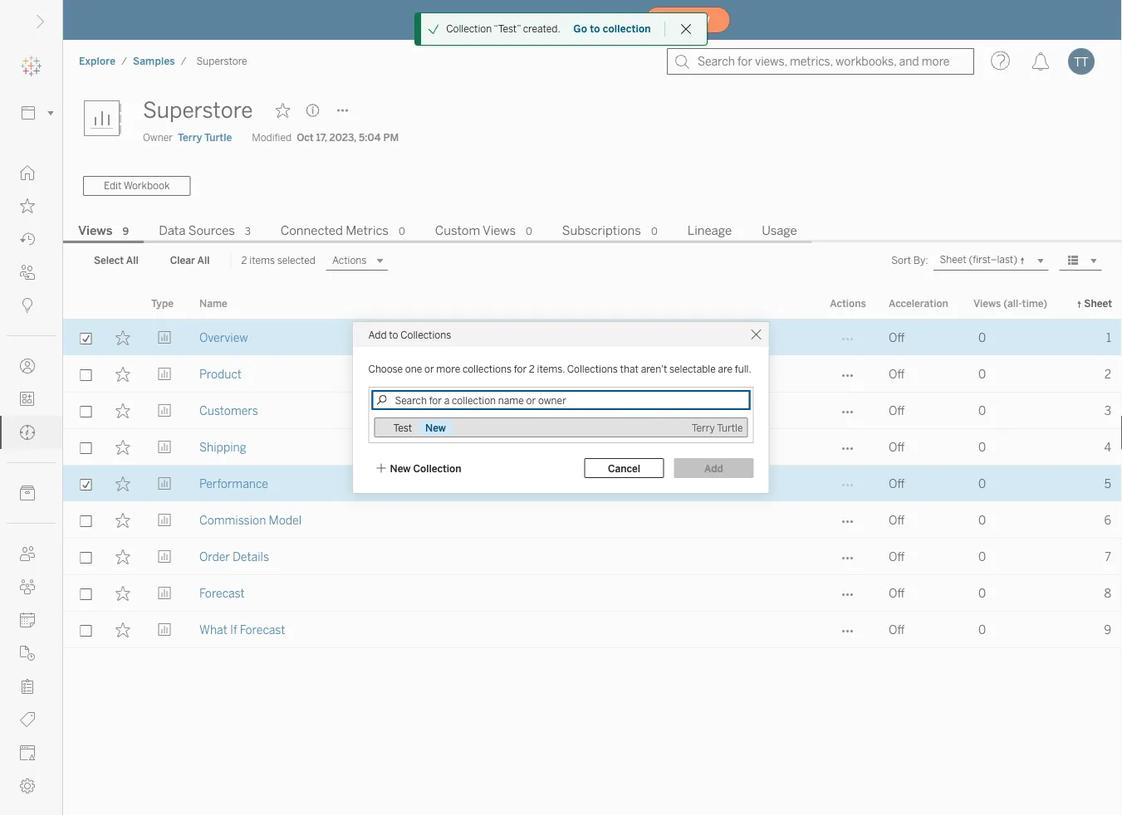 Task type: vqa. For each thing, say whether or not it's contained in the screenshot.


Task type: locate. For each thing, give the bounding box(es) containing it.
turtle right ,
[[717, 422, 743, 434]]

commission model
[[199, 514, 302, 527]]

add to collections
[[368, 329, 451, 341]]

0 horizontal spatial terry
[[178, 132, 202, 144]]

grid
[[63, 288, 1122, 816]]

13
[[506, 12, 519, 26]]

0 horizontal spatial views
[[78, 223, 113, 238]]

terry inside add to collections dialog
[[692, 422, 715, 434]]

1 vertical spatial 9
[[1104, 623, 1111, 637]]

to for collections
[[389, 329, 398, 341]]

off for 2
[[889, 368, 905, 381]]

8 row from the top
[[63, 576, 1122, 612]]

edit
[[104, 180, 122, 192]]

0 horizontal spatial all
[[126, 255, 138, 267]]

clear
[[170, 255, 195, 267]]

8 off from the top
[[889, 587, 905, 600]]

overview link
[[199, 320, 248, 356]]

5:04
[[359, 132, 381, 144]]

1 view image from the top
[[157, 331, 172, 345]]

1 row from the top
[[63, 320, 1122, 356]]

row containing order details
[[63, 539, 1122, 576]]

model
[[269, 514, 302, 527]]

what if forecast
[[199, 623, 285, 637]]

off for 5
[[889, 477, 905, 491]]

views right custom
[[483, 223, 516, 238]]

terry inside superstore main content
[[178, 132, 202, 144]]

row group
[[63, 320, 1122, 649]]

view image left customers link
[[157, 404, 172, 419]]

0 vertical spatial terry
[[178, 132, 202, 144]]

3 view image from the top
[[157, 513, 172, 528]]

product
[[199, 368, 242, 381]]

2 off from the top
[[889, 368, 905, 381]]

0 horizontal spatial to
[[389, 329, 398, 341]]

collection
[[603, 23, 651, 35]]

17,
[[316, 132, 327, 144]]

to inside dialog
[[389, 329, 398, 341]]

7 row from the top
[[63, 539, 1122, 576]]

collection
[[446, 23, 492, 35]]

off for 7
[[889, 550, 905, 564]]

terry up the add button
[[692, 422, 715, 434]]

superstore up terry turtle link
[[143, 98, 253, 123]]

9 row from the top
[[63, 612, 1122, 649]]

1 all from the left
[[126, 255, 138, 267]]

1 vertical spatial add
[[704, 462, 723, 474]]

1 horizontal spatial add
[[704, 462, 723, 474]]

view image for order details
[[157, 550, 172, 565]]

add for add
[[704, 462, 723, 474]]

buy
[[666, 15, 685, 25]]

views inside grid
[[973, 297, 1001, 309]]

2 view image from the top
[[157, 440, 172, 455]]

2 inside row
[[1105, 368, 1111, 381]]

selected
[[277, 255, 316, 267]]

7 off from the top
[[889, 550, 905, 564]]

shipping link
[[199, 429, 246, 466]]

0 vertical spatial collections
[[401, 329, 451, 341]]

2 down 1
[[1105, 368, 1111, 381]]

7
[[1105, 550, 1111, 564]]

0 horizontal spatial add
[[368, 329, 387, 341]]

full.
[[735, 363, 751, 375]]

add down owner:
[[704, 462, 723, 474]]

0 vertical spatial turtle
[[204, 132, 232, 144]]

add button
[[674, 458, 754, 478]]

view image for customers
[[157, 404, 172, 419]]

view image left 'commission'
[[157, 513, 172, 528]]

4 row from the top
[[63, 429, 1122, 466]]

2
[[241, 255, 247, 267], [529, 363, 535, 375], [1105, 368, 1111, 381]]

9 up select all
[[123, 225, 129, 238]]

samples link
[[132, 54, 176, 68]]

row
[[63, 320, 1122, 356], [63, 356, 1122, 393], [63, 393, 1122, 429], [63, 429, 1122, 466], [63, 466, 1122, 502], [63, 502, 1122, 539], [63, 539, 1122, 576], [63, 576, 1122, 612], [63, 612, 1122, 649]]

turtle inside add to collections dialog
[[717, 422, 743, 434]]

view image left product "link"
[[157, 367, 172, 382]]

cancel button
[[584, 458, 664, 478]]

forecast right if
[[240, 623, 285, 637]]

2 horizontal spatial 2
[[1105, 368, 1111, 381]]

5 off from the top
[[889, 477, 905, 491]]

items.
[[537, 363, 565, 375]]

0 vertical spatial to
[[590, 23, 600, 35]]

view image for performance
[[157, 477, 172, 492]]

0 vertical spatial superstore
[[196, 55, 247, 67]]

0 vertical spatial forecast
[[199, 587, 245, 600]]

0 for 6
[[978, 514, 986, 527]]

view image left forecast link
[[157, 586, 172, 601]]

6 row from the top
[[63, 502, 1122, 539]]

3 view image from the top
[[157, 477, 172, 492]]

list box containing test
[[369, 413, 753, 443]]

product link
[[199, 356, 242, 393]]

0 horizontal spatial 3
[[245, 225, 251, 238]]

subscriptions
[[562, 223, 641, 238]]

row containing what if forecast
[[63, 612, 1122, 649]]

cancel
[[608, 462, 640, 474]]

view image for forecast
[[157, 586, 172, 601]]

collections up or
[[401, 329, 451, 341]]

1 horizontal spatial to
[[590, 23, 600, 35]]

1 horizontal spatial terry
[[692, 422, 715, 434]]

add up choose
[[368, 329, 387, 341]]

views up select
[[78, 223, 113, 238]]

0 horizontal spatial 2
[[241, 255, 247, 267]]

2 row from the top
[[63, 356, 1122, 393]]

5 row from the top
[[63, 466, 1122, 502]]

metrics
[[346, 223, 389, 238]]

sort by:
[[892, 255, 928, 267]]

view image for shipping
[[157, 440, 172, 455]]

forecast down order
[[199, 587, 245, 600]]

views
[[78, 223, 113, 238], [483, 223, 516, 238], [973, 297, 1001, 309]]

select
[[94, 255, 124, 267]]

what
[[199, 623, 227, 637]]

turtle
[[204, 132, 232, 144], [717, 422, 743, 434]]

turtle left modified on the top of the page
[[204, 132, 232, 144]]

/ right samples link
[[181, 55, 186, 67]]

6 off from the top
[[889, 514, 905, 527]]

sheet
[[1084, 297, 1112, 309]]

5
[[1105, 477, 1111, 491]]

1 vertical spatial superstore
[[143, 98, 253, 123]]

views left (all-
[[973, 297, 1001, 309]]

0 vertical spatial 3
[[245, 225, 251, 238]]

one
[[405, 363, 422, 375]]

superstore inside main content
[[143, 98, 253, 123]]

choose one or more collections for 2 items. collections that aren't selectable are full.
[[368, 363, 751, 375]]

1 horizontal spatial 3
[[1104, 404, 1111, 418]]

(all-
[[1004, 297, 1022, 309]]

1 vertical spatial to
[[389, 329, 398, 341]]

all right select
[[126, 255, 138, 267]]

view image left performance link
[[157, 477, 172, 492]]

terry
[[178, 132, 202, 144], [692, 422, 715, 434]]

to right go
[[590, 23, 600, 35]]

view image down type at the left top
[[157, 331, 172, 345]]

1 view image from the top
[[157, 367, 172, 382]]

off for 8
[[889, 587, 905, 600]]

3 off from the top
[[889, 404, 905, 418]]

0 for 7
[[978, 550, 986, 564]]

2 all from the left
[[197, 255, 210, 267]]

1 horizontal spatial 2
[[529, 363, 535, 375]]

samples
[[133, 55, 175, 67]]

0 for 1
[[978, 331, 986, 345]]

customers link
[[199, 393, 258, 429]]

all right clear
[[197, 255, 210, 267]]

3 up items
[[245, 225, 251, 238]]

1 horizontal spatial 9
[[1104, 623, 1111, 637]]

1 horizontal spatial all
[[197, 255, 210, 267]]

sort
[[892, 255, 911, 267]]

edit workbook
[[104, 180, 170, 192]]

8
[[1104, 587, 1111, 600]]

Search for a collection name or owner text field
[[372, 390, 750, 410]]

left
[[551, 12, 569, 26]]

1 vertical spatial 3
[[1104, 404, 1111, 418]]

edit workbook button
[[83, 176, 190, 196]]

to
[[590, 23, 600, 35], [389, 329, 398, 341]]

0 vertical spatial add
[[368, 329, 387, 341]]

4 view image from the top
[[157, 550, 172, 565]]

1 horizontal spatial collections
[[567, 363, 618, 375]]

items
[[249, 255, 275, 267]]

what if forecast link
[[199, 612, 285, 649]]

off for 9
[[889, 623, 905, 637]]

1 vertical spatial terry
[[692, 422, 715, 434]]

view image left what
[[157, 623, 172, 638]]

2 for 2 items selected
[[241, 255, 247, 267]]

view image
[[157, 331, 172, 345], [157, 440, 172, 455], [157, 477, 172, 492], [157, 586, 172, 601], [157, 623, 172, 638]]

views for views
[[78, 223, 113, 238]]

2 view image from the top
[[157, 404, 172, 419]]

custom views
[[435, 223, 516, 238]]

view image
[[157, 367, 172, 382], [157, 404, 172, 419], [157, 513, 172, 528], [157, 550, 172, 565]]

/
[[121, 55, 127, 67], [181, 55, 186, 67]]

1 off from the top
[[889, 331, 905, 345]]

forecast link
[[199, 576, 245, 612]]

1 horizontal spatial turtle
[[717, 422, 743, 434]]

4 view image from the top
[[157, 586, 172, 601]]

0 for 3
[[978, 404, 986, 418]]

0 horizontal spatial turtle
[[204, 132, 232, 144]]

1 / from the left
[[121, 55, 127, 67]]

3 up 4
[[1104, 404, 1111, 418]]

0 for 5
[[978, 477, 986, 491]]

2 horizontal spatial views
[[973, 297, 1001, 309]]

terry right owner
[[178, 132, 202, 144]]

if
[[230, 623, 237, 637]]

0 horizontal spatial 9
[[123, 225, 129, 238]]

0 horizontal spatial /
[[121, 55, 127, 67]]

4 off from the top
[[889, 441, 905, 454]]

1 vertical spatial forecast
[[240, 623, 285, 637]]

2 left items
[[241, 255, 247, 267]]

/ right explore link
[[121, 55, 127, 67]]

9 off from the top
[[889, 623, 905, 637]]

created.
[[523, 23, 560, 35]]

overview
[[199, 331, 248, 345]]

add inside button
[[704, 462, 723, 474]]

to up choose
[[389, 329, 398, 341]]

0 for 2
[[978, 368, 986, 381]]

2 right for in the top left of the page
[[529, 363, 535, 375]]

0 vertical spatial 9
[[123, 225, 129, 238]]

add
[[368, 329, 387, 341], [704, 462, 723, 474]]

collections left that
[[567, 363, 618, 375]]

list box
[[369, 413, 753, 443]]

view image left shipping link
[[157, 440, 172, 455]]

0
[[399, 225, 405, 238], [526, 225, 532, 238], [651, 225, 658, 238], [978, 331, 986, 345], [978, 368, 986, 381], [978, 404, 986, 418], [978, 441, 986, 454], [978, 477, 986, 491], [978, 514, 986, 527], [978, 550, 986, 564], [978, 587, 986, 600], [978, 623, 986, 637]]

5 view image from the top
[[157, 623, 172, 638]]

terry turtle link
[[178, 130, 232, 145]]

grid containing overview
[[63, 288, 1122, 816]]

0 for 9
[[978, 623, 986, 637]]

connected
[[281, 223, 343, 238]]

collections
[[401, 329, 451, 341], [567, 363, 618, 375]]

superstore right samples
[[196, 55, 247, 67]]

row containing forecast
[[63, 576, 1122, 612]]

off
[[889, 331, 905, 345], [889, 368, 905, 381], [889, 404, 905, 418], [889, 441, 905, 454], [889, 477, 905, 491], [889, 514, 905, 527], [889, 550, 905, 564], [889, 587, 905, 600], [889, 623, 905, 637]]

type
[[151, 297, 174, 309]]

view image left order
[[157, 550, 172, 565]]

view image for what if forecast
[[157, 623, 172, 638]]

1 vertical spatial turtle
[[717, 422, 743, 434]]

1 horizontal spatial /
[[181, 55, 186, 67]]

2 for 2
[[1105, 368, 1111, 381]]

9 down 8
[[1104, 623, 1111, 637]]

main navigation. press the up and down arrow keys to access links. element
[[0, 156, 62, 803]]

3 row from the top
[[63, 393, 1122, 429]]



Task type: describe. For each thing, give the bounding box(es) containing it.
off for 6
[[889, 514, 905, 527]]

test
[[393, 422, 412, 434]]

explore link
[[78, 54, 116, 68]]

view image for overview
[[157, 331, 172, 345]]

view image for product
[[157, 367, 172, 382]]

terry turtle
[[692, 422, 743, 434]]

lineage
[[688, 223, 732, 238]]

you
[[455, 12, 474, 26]]

row containing overview
[[63, 320, 1122, 356]]

all for select all
[[126, 255, 138, 267]]

view image for commission model
[[157, 513, 172, 528]]

time)
[[1022, 297, 1048, 309]]

explore
[[79, 55, 116, 67]]

that
[[620, 363, 639, 375]]

9 inside the sub-spaces tab list
[[123, 225, 129, 238]]

days
[[522, 12, 548, 26]]

modified oct 17, 2023, 5:04 pm
[[252, 132, 399, 144]]

add for add to collections
[[368, 329, 387, 341]]

2 / from the left
[[181, 55, 186, 67]]

sources
[[188, 223, 235, 238]]

usage
[[762, 223, 797, 238]]

go
[[574, 23, 587, 35]]

2023,
[[329, 132, 356, 144]]

choose
[[368, 363, 403, 375]]

turtle inside superstore main content
[[204, 132, 232, 144]]

2 inside add to collections dialog
[[529, 363, 535, 375]]

are
[[718, 363, 733, 375]]

have
[[478, 12, 503, 26]]

0 for 4
[[978, 441, 986, 454]]

row containing commission model
[[63, 502, 1122, 539]]

3 inside the sub-spaces tab list
[[245, 225, 251, 238]]

customers
[[199, 404, 258, 418]]

collection "test" created.
[[446, 23, 560, 35]]

performance
[[199, 477, 268, 491]]

superstore element
[[191, 55, 252, 67]]

more
[[436, 363, 460, 375]]

your
[[586, 12, 610, 26]]

collections
[[463, 363, 512, 375]]

name
[[199, 297, 227, 309]]

data sources
[[159, 223, 235, 238]]

workbook
[[123, 180, 170, 192]]

0 horizontal spatial collections
[[401, 329, 451, 341]]

you have 13 days left in your trial.
[[455, 12, 638, 26]]

views for views (all-time)
[[973, 297, 1001, 309]]

workbook image
[[83, 94, 133, 144]]

superstore main content
[[63, 83, 1122, 816]]

off for 4
[[889, 441, 905, 454]]

clear all button
[[159, 251, 221, 271]]

1
[[1106, 331, 1111, 345]]

9 inside row
[[1104, 623, 1111, 637]]

off for 1
[[889, 331, 905, 345]]

1 horizontal spatial views
[[483, 223, 516, 238]]

views (all-time)
[[973, 297, 1048, 309]]

oct
[[297, 132, 314, 144]]

aren't
[[641, 363, 667, 375]]

go to collection
[[574, 23, 651, 35]]

details
[[233, 550, 269, 564]]

by:
[[913, 255, 928, 267]]

owner
[[143, 132, 173, 144]]

success image
[[428, 23, 440, 35]]

clear all
[[170, 255, 210, 267]]

, owner:
[[692, 422, 729, 434]]

order
[[199, 550, 230, 564]]

selectable
[[669, 363, 716, 375]]

in
[[572, 12, 582, 26]]

list box inside add to collections dialog
[[369, 413, 753, 443]]

pm
[[383, 132, 399, 144]]

connected metrics
[[281, 223, 389, 238]]

trial.
[[614, 12, 638, 26]]

1 vertical spatial collections
[[567, 363, 618, 375]]

sub-spaces tab list
[[63, 222, 1122, 243]]

,
[[692, 422, 694, 434]]

off for 3
[[889, 404, 905, 418]]

row containing shipping
[[63, 429, 1122, 466]]

custom
[[435, 223, 480, 238]]

select all button
[[83, 251, 149, 271]]

now
[[687, 15, 710, 25]]

new
[[425, 422, 446, 434]]

order details link
[[199, 539, 269, 576]]

row containing performance
[[63, 466, 1122, 502]]

row containing customers
[[63, 393, 1122, 429]]

commission
[[199, 514, 266, 527]]

4
[[1104, 441, 1111, 454]]

add to collections dialog
[[353, 322, 769, 493]]

"test"
[[494, 23, 521, 35]]

buy now button
[[645, 7, 731, 33]]

2 items selected
[[241, 255, 316, 267]]

explore / samples /
[[79, 55, 186, 67]]

commission model link
[[199, 502, 302, 539]]

to for collection
[[590, 23, 600, 35]]

order details
[[199, 550, 269, 564]]

0 for 8
[[978, 587, 986, 600]]

go to collection link
[[573, 22, 652, 36]]

acceleration
[[889, 297, 948, 309]]

or
[[424, 363, 434, 375]]

row containing product
[[63, 356, 1122, 393]]

owner terry turtle
[[143, 132, 232, 144]]

all for clear all
[[197, 255, 210, 267]]

6
[[1104, 514, 1111, 527]]

collection "test" created. alert
[[446, 22, 560, 37]]

row group containing overview
[[63, 320, 1122, 649]]

data
[[159, 223, 186, 238]]

modified
[[252, 132, 292, 144]]

actions
[[830, 297, 866, 309]]

navigation panel element
[[0, 50, 62, 803]]



